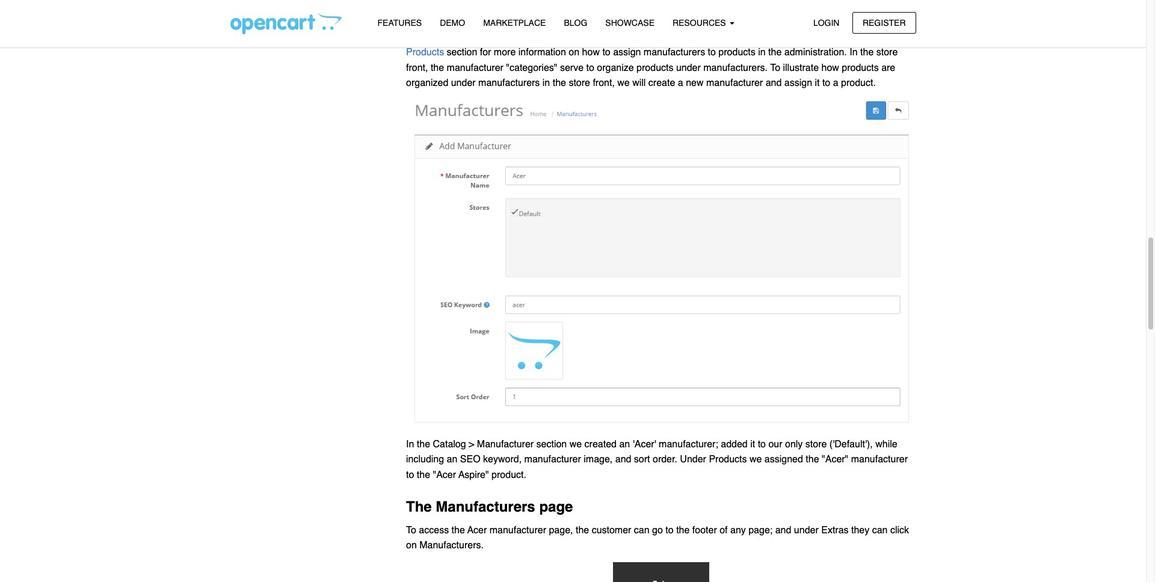 Task type: vqa. For each thing, say whether or not it's contained in the screenshot.
product.
yes



Task type: describe. For each thing, give the bounding box(es) containing it.
assigned inside in the catalog > manufacturer section we created an 'acer' manufacturer; added it to our only store ('default'), while including an seo keyword, manufacturer image, and sort order. under products we assigned the "acer" manufacturer to the "acer aspire" product.
[[765, 454, 803, 465]]

created
[[584, 439, 617, 450]]

demo link
[[431, 13, 474, 34]]

customer
[[592, 525, 631, 536]]

the down serve
[[553, 78, 566, 89]]

>
[[469, 439, 474, 450]]

be
[[553, 32, 564, 42]]

login
[[813, 18, 839, 27]]

2 can from the left
[[872, 525, 888, 536]]

1 horizontal spatial an
[[619, 439, 630, 450]]

see
[[852, 32, 869, 42]]

1 can from the left
[[634, 525, 649, 536]]

products up create
[[637, 62, 673, 73]]

0 vertical spatial assign
[[613, 47, 641, 58]]

to inside "to access the acer manufacturer page, the customer can go to the footer of any page; and under extras they can click on manufacturers."
[[666, 525, 674, 536]]

will inside section for more information on how to assign manufacturers to products in the administration. in the store front, the manufacturer "categories" serve to organize products under manufacturers. to illustrate how products are organized under manufacturers in the store front, we will create a new manufacturer and assign it to a product.
[[632, 78, 646, 89]]

in inside section for more information on how to assign manufacturers to products in the administration. in the store front, the manufacturer "categories" serve to organize products under manufacturers. to illustrate how products are organized under manufacturers in the store front, we will create a new manufacturer and assign it to a product.
[[850, 47, 858, 58]]

register link
[[852, 12, 916, 34]]

under
[[680, 454, 706, 465]]

to up organize
[[602, 47, 610, 58]]

assigned inside manufacturers will always need to be assigned to products in the store inventory to affect the store front. see the products
[[567, 32, 605, 42]]

1 vertical spatial we
[[570, 439, 582, 450]]

manufacturers.
[[703, 62, 768, 73]]

0 horizontal spatial an
[[447, 454, 457, 465]]

to left be
[[542, 32, 550, 42]]

acer
[[467, 525, 487, 536]]

to access the acer manufacturer page, the customer can go to the footer of any page; and under extras they can click on manufacturers.
[[406, 525, 909, 551]]

manufacturer;
[[659, 439, 718, 450]]

resources
[[673, 18, 728, 28]]

manufacturer down manufacturers.
[[706, 78, 763, 89]]

0 vertical spatial manufacturers
[[644, 47, 705, 58]]

the down resources
[[668, 32, 682, 42]]

'acer'
[[633, 439, 656, 450]]

resources link
[[664, 13, 743, 34]]

store up the are
[[876, 47, 898, 58]]

click
[[890, 525, 909, 536]]

including
[[406, 454, 444, 465]]

products inside manufacturers will always need to be assigned to products in the store inventory to affect the store front. see the products
[[618, 32, 655, 42]]

always
[[486, 32, 516, 42]]

inventory
[[708, 32, 747, 42]]

for
[[480, 47, 491, 58]]

products link
[[406, 47, 447, 58]]

products inside in the catalog > manufacturer section we created an 'acer' manufacturer; added it to our only store ('default'), while including an seo keyword, manufacturer image, and sort order. under products we assigned the "acer" manufacturer to the "acer aspire" product.
[[709, 454, 747, 465]]

to left 'affect'
[[750, 32, 758, 42]]

manufacturers for manufacturers in the store front
[[406, 1, 530, 22]]

and inside in the catalog > manufacturer section we created an 'acer' manufacturer; added it to our only store ('default'), while including an seo keyword, manufacturer image, and sort order. under products we assigned the "acer" manufacturer to the "acer aspire" product.
[[615, 454, 631, 465]]

the up organized
[[431, 62, 444, 73]]

product. inside section for more information on how to assign manufacturers to products in the administration. in the store front, the manufacturer "categories" serve to organize products under manufacturers. to illustrate how products are organized under manufacturers in the store front, we will create a new manufacturer and assign it to a product.
[[841, 78, 876, 89]]

marketplace
[[483, 18, 546, 28]]

extras
[[821, 525, 849, 536]]

manufacturer down for
[[447, 62, 503, 73]]

more
[[494, 47, 516, 58]]

while
[[875, 439, 897, 450]]

manufacturer left the image,
[[524, 454, 581, 465]]

store inside in the catalog > manufacturer section we created an 'acer' manufacturer; added it to our only store ('default'), while including an seo keyword, manufacturer image, and sort order. under products we assigned the "acer" manufacturer to the "acer aspire" product.
[[805, 439, 827, 450]]

the right page,
[[576, 525, 589, 536]]

front.
[[827, 32, 849, 42]]

manufacturers.
[[419, 540, 484, 551]]

seo
[[460, 454, 480, 465]]

on inside section for more information on how to assign manufacturers to products in the administration. in the store front, the manufacturer "categories" serve to organize products under manufacturers. to illustrate how products are organized under manufacturers in the store front, we will create a new manufacturer and assign it to a product.
[[569, 47, 579, 58]]

the down 'affect'
[[768, 47, 782, 58]]

it inside in the catalog > manufacturer section we created an 'acer' manufacturer; added it to our only store ('default'), while including an seo keyword, manufacturer image, and sort order. under products we assigned the "acer" manufacturer to the "acer aspire" product.
[[750, 439, 755, 450]]

only
[[785, 439, 803, 450]]

the up be
[[556, 1, 584, 22]]

access
[[419, 525, 449, 536]]

serve
[[560, 62, 584, 73]]

1 horizontal spatial front,
[[593, 78, 615, 89]]

blog link
[[555, 13, 596, 34]]

to right serve
[[586, 62, 594, 73]]

on inside "to access the acer manufacturer page, the customer can go to the footer of any page; and under extras they can click on manufacturers."
[[406, 540, 417, 551]]

order.
[[653, 454, 677, 465]]

the up including
[[417, 439, 430, 450]]

blog
[[564, 18, 587, 28]]

the down register
[[871, 32, 885, 42]]

the left "acer"
[[806, 454, 819, 465]]

manufacture acer image
[[406, 99, 916, 430]]

marketplace link
[[474, 13, 555, 34]]

in down 'affect'
[[758, 47, 766, 58]]

0 vertical spatial how
[[582, 47, 600, 58]]

the manufacturers page
[[406, 498, 573, 515]]

section for more information on how to assign manufacturers to products in the administration. in the store front, the manufacturer "categories" serve to organize products under manufacturers. to illustrate how products are organized under manufacturers in the store front, we will create a new manufacturer and assign it to a product.
[[406, 47, 898, 89]]

to down administration.
[[822, 78, 830, 89]]

to inside section for more information on how to assign manufacturers to products in the administration. in the store front, the manufacturer "categories" serve to organize products under manufacturers. to illustrate how products are organized under manufacturers in the store front, we will create a new manufacturer and assign it to a product.
[[770, 62, 780, 73]]

section inside in the catalog > manufacturer section we created an 'acer' manufacturer; added it to our only store ('default'), while including an seo keyword, manufacturer image, and sort order. under products we assigned the "acer" manufacturer to the "acer aspire" product.
[[536, 439, 567, 450]]

1 a from the left
[[678, 78, 683, 89]]

features link
[[368, 13, 431, 34]]

front
[[638, 1, 679, 22]]

"acer
[[433, 470, 456, 481]]

the up manufacturers.
[[452, 525, 465, 536]]

the
[[406, 498, 432, 515]]

new
[[686, 78, 704, 89]]

extras brands image
[[612, 562, 710, 582]]

in up need
[[535, 1, 551, 22]]



Task type: locate. For each thing, give the bounding box(es) containing it.
to down showcase on the top of the page
[[608, 32, 616, 42]]

0 horizontal spatial product.
[[492, 470, 526, 481]]

0 vertical spatial section
[[447, 47, 477, 58]]

products left the are
[[842, 62, 879, 73]]

1 horizontal spatial we
[[617, 78, 630, 89]]

go
[[652, 525, 663, 536]]

it inside section for more information on how to assign manufacturers to products in the administration. in the store front, the manufacturer "categories" serve to organize products under manufacturers. to illustrate how products are organized under manufacturers in the store front, we will create a new manufacturer and assign it to a product.
[[815, 78, 820, 89]]

how down administration.
[[821, 62, 839, 73]]

1 vertical spatial product.
[[492, 470, 526, 481]]

manufacturers inside manufacturers will always need to be assigned to products in the store inventory to affect the store front. see the products
[[406, 32, 468, 42]]

section right manufacturer
[[536, 439, 567, 450]]

1 horizontal spatial in
[[850, 47, 858, 58]]

to
[[542, 32, 550, 42], [608, 32, 616, 42], [750, 32, 758, 42], [602, 47, 610, 58], [708, 47, 716, 58], [586, 62, 594, 73], [822, 78, 830, 89], [758, 439, 766, 450], [406, 470, 414, 481], [666, 525, 674, 536]]

login link
[[803, 12, 850, 34]]

2 a from the left
[[833, 78, 838, 89]]

1 vertical spatial assign
[[784, 78, 812, 89]]

0 vertical spatial we
[[617, 78, 630, 89]]

products down showcase on the top of the page
[[618, 32, 655, 42]]

to
[[770, 62, 780, 73], [406, 525, 416, 536]]

to down inventory
[[708, 47, 716, 58]]

any
[[730, 525, 746, 536]]

an left 'acer' in the right of the page
[[619, 439, 630, 450]]

manufacturer down the manufacturers page
[[490, 525, 546, 536]]

added
[[721, 439, 748, 450]]

front,
[[406, 62, 428, 73], [593, 78, 615, 89]]

manufacturers up create
[[644, 47, 705, 58]]

assign
[[613, 47, 641, 58], [784, 78, 812, 89]]

store right blog
[[589, 1, 633, 22]]

organize
[[597, 62, 634, 73]]

1 vertical spatial will
[[632, 78, 646, 89]]

in inside in the catalog > manufacturer section we created an 'acer' manufacturer; added it to our only store ('default'), while including an seo keyword, manufacturer image, and sort order. under products we assigned the "acer" manufacturer to the "acer aspire" product.
[[406, 439, 414, 450]]

catalog
[[433, 439, 466, 450]]

the down including
[[417, 470, 430, 481]]

product. down keyword,
[[492, 470, 526, 481]]

1 vertical spatial it
[[750, 439, 755, 450]]

1 vertical spatial an
[[447, 454, 457, 465]]

and inside section for more information on how to assign manufacturers to products in the administration. in the store front, the manufacturer "categories" serve to organize products under manufacturers. to illustrate how products are organized under manufacturers in the store front, we will create a new manufacturer and assign it to a product.
[[766, 78, 782, 89]]

will inside manufacturers will always need to be assigned to products in the store inventory to affect the store front. see the products
[[470, 32, 484, 42]]

can right 'they'
[[872, 525, 888, 536]]

0 horizontal spatial we
[[570, 439, 582, 450]]

0 horizontal spatial a
[[678, 78, 683, 89]]

and down manufacturers.
[[766, 78, 782, 89]]

1 horizontal spatial will
[[632, 78, 646, 89]]

products up organized
[[406, 47, 444, 58]]

manufacturers up always
[[406, 1, 530, 22]]

2 horizontal spatial we
[[750, 454, 762, 465]]

store right only
[[805, 439, 827, 450]]

1 vertical spatial manufacturers
[[478, 78, 540, 89]]

1 horizontal spatial to
[[770, 62, 780, 73]]

can
[[634, 525, 649, 536], [872, 525, 888, 536]]

opencart - open source shopping cart solution image
[[230, 13, 341, 34]]

store up administration.
[[803, 32, 824, 42]]

products
[[618, 32, 655, 42], [718, 47, 755, 58], [637, 62, 673, 73], [842, 62, 879, 73]]

under right organized
[[451, 78, 476, 89]]

0 vertical spatial an
[[619, 439, 630, 450]]

manufacturers in the store front
[[406, 1, 679, 22]]

1 horizontal spatial how
[[821, 62, 839, 73]]

2 vertical spatial we
[[750, 454, 762, 465]]

and
[[766, 78, 782, 89], [615, 454, 631, 465], [775, 525, 791, 536]]

manufacturer inside "to access the acer manufacturer page, the customer can go to the footer of any page; and under extras they can click on manufacturers."
[[490, 525, 546, 536]]

1 horizontal spatial can
[[872, 525, 888, 536]]

1 vertical spatial section
[[536, 439, 567, 450]]

1 vertical spatial under
[[451, 78, 476, 89]]

0 vertical spatial manufacturers
[[406, 1, 530, 22]]

in down "categories"
[[542, 78, 550, 89]]

product. down the see
[[841, 78, 876, 89]]

0 vertical spatial product.
[[841, 78, 876, 89]]

1 vertical spatial on
[[406, 540, 417, 551]]

it down illustrate
[[815, 78, 820, 89]]

0 horizontal spatial can
[[634, 525, 649, 536]]

1 vertical spatial products
[[709, 454, 747, 465]]

a left new
[[678, 78, 683, 89]]

manufacturers down "categories"
[[478, 78, 540, 89]]

under up new
[[676, 62, 701, 73]]

an
[[619, 439, 630, 450], [447, 454, 457, 465]]

0 vertical spatial to
[[770, 62, 780, 73]]

how up serve
[[582, 47, 600, 58]]

store down serve
[[569, 78, 590, 89]]

of
[[720, 525, 728, 536]]

0 vertical spatial assigned
[[567, 32, 605, 42]]

the left footer
[[676, 525, 690, 536]]

section inside section for more information on how to assign manufacturers to products in the administration. in the store front, the manufacturer "categories" serve to organize products under manufacturers. to illustrate how products are organized under manufacturers in the store front, we will create a new manufacturer and assign it to a product.
[[447, 47, 477, 58]]

affect
[[761, 32, 784, 42]]

the
[[556, 1, 584, 22], [668, 32, 682, 42], [787, 32, 800, 42], [871, 32, 885, 42], [768, 47, 782, 58], [860, 47, 874, 58], [431, 62, 444, 73], [553, 78, 566, 89], [417, 439, 430, 450], [806, 454, 819, 465], [417, 470, 430, 481], [452, 525, 465, 536], [576, 525, 589, 536], [676, 525, 690, 536]]

2 horizontal spatial under
[[794, 525, 819, 536]]

to inside "to access the acer manufacturer page, the customer can go to the footer of any page; and under extras they can click on manufacturers."
[[406, 525, 416, 536]]

image,
[[584, 454, 613, 465]]

administration.
[[784, 47, 847, 58]]

front, down organize
[[593, 78, 615, 89]]

create
[[648, 78, 675, 89]]

the down the see
[[860, 47, 874, 58]]

to left our
[[758, 439, 766, 450]]

1 vertical spatial how
[[821, 62, 839, 73]]

manufacturers for manufacturers will always need to be assigned to products in the store inventory to affect the store front. see the products
[[406, 32, 468, 42]]

and left sort
[[615, 454, 631, 465]]

it right added
[[750, 439, 755, 450]]

1 horizontal spatial it
[[815, 78, 820, 89]]

products
[[406, 47, 444, 58], [709, 454, 747, 465]]

assigned
[[567, 32, 605, 42], [765, 454, 803, 465]]

store down resources
[[684, 32, 706, 42]]

to right go
[[666, 525, 674, 536]]

0 horizontal spatial how
[[582, 47, 600, 58]]

an down catalog
[[447, 454, 457, 465]]

assigned down blog
[[567, 32, 605, 42]]

in down front
[[658, 32, 666, 42]]

they
[[851, 525, 869, 536]]

illustrate
[[783, 62, 819, 73]]

0 horizontal spatial will
[[470, 32, 484, 42]]

1 vertical spatial assigned
[[765, 454, 803, 465]]

sort
[[634, 454, 650, 465]]

manufacturers
[[644, 47, 705, 58], [478, 78, 540, 89]]

manufacturers up acer
[[436, 498, 535, 515]]

"acer"
[[822, 454, 848, 465]]

in
[[535, 1, 551, 22], [658, 32, 666, 42], [758, 47, 766, 58], [542, 78, 550, 89]]

0 horizontal spatial section
[[447, 47, 477, 58]]

we inside section for more information on how to assign manufacturers to products in the administration. in the store front, the manufacturer "categories" serve to organize products under manufacturers. to illustrate how products are organized under manufacturers in the store front, we will create a new manufacturer and assign it to a product.
[[617, 78, 630, 89]]

0 horizontal spatial in
[[406, 439, 414, 450]]

manufacturers will always need to be assigned to products in the store inventory to affect the store front. see the products
[[406, 32, 885, 58]]

assign up organize
[[613, 47, 641, 58]]

page
[[539, 498, 573, 515]]

products up manufacturers.
[[718, 47, 755, 58]]

('default'),
[[829, 439, 873, 450]]

1 vertical spatial front,
[[593, 78, 615, 89]]

in the catalog > manufacturer section we created an 'acer' manufacturer; added it to our only store ('default'), while including an seo keyword, manufacturer image, and sort order. under products we assigned the "acer" manufacturer to the "acer aspire" product.
[[406, 439, 908, 481]]

manufacturer down while
[[851, 454, 908, 465]]

how
[[582, 47, 600, 58], [821, 62, 839, 73]]

information
[[518, 47, 566, 58]]

the right 'affect'
[[787, 32, 800, 42]]

0 horizontal spatial assign
[[613, 47, 641, 58]]

in inside manufacturers will always need to be assigned to products in the store inventory to affect the store front. see the products
[[658, 32, 666, 42]]

1 horizontal spatial a
[[833, 78, 838, 89]]

section
[[447, 47, 477, 58], [536, 439, 567, 450]]

1 horizontal spatial on
[[569, 47, 579, 58]]

2 vertical spatial manufacturers
[[436, 498, 535, 515]]

0 vertical spatial products
[[406, 47, 444, 58]]

0 vertical spatial will
[[470, 32, 484, 42]]

on
[[569, 47, 579, 58], [406, 540, 417, 551]]

footer
[[692, 525, 717, 536]]

will up for
[[470, 32, 484, 42]]

assign down illustrate
[[784, 78, 812, 89]]

2 vertical spatial and
[[775, 525, 791, 536]]

1 horizontal spatial section
[[536, 439, 567, 450]]

we
[[617, 78, 630, 89], [570, 439, 582, 450], [750, 454, 762, 465]]

0 vertical spatial in
[[850, 47, 858, 58]]

1 vertical spatial to
[[406, 525, 416, 536]]

0 horizontal spatial front,
[[406, 62, 428, 73]]

and inside "to access the acer manufacturer page, the customer can go to the footer of any page; and under extras they can click on manufacturers."
[[775, 525, 791, 536]]

1 horizontal spatial product.
[[841, 78, 876, 89]]

manufacturer
[[477, 439, 534, 450]]

product.
[[841, 78, 876, 89], [492, 470, 526, 481]]

product. inside in the catalog > manufacturer section we created an 'acer' manufacturer; added it to our only store ('default'), while including an seo keyword, manufacturer image, and sort order. under products we assigned the "acer" manufacturer to the "acer aspire" product.
[[492, 470, 526, 481]]

aspire"
[[458, 470, 489, 481]]

assigned down our
[[765, 454, 803, 465]]

will left create
[[632, 78, 646, 89]]

products down added
[[709, 454, 747, 465]]

1 horizontal spatial products
[[709, 454, 747, 465]]

page;
[[748, 525, 773, 536]]

showcase link
[[596, 13, 664, 34]]

our
[[768, 439, 782, 450]]

in
[[850, 47, 858, 58], [406, 439, 414, 450]]

0 horizontal spatial assigned
[[567, 32, 605, 42]]

1 horizontal spatial assigned
[[765, 454, 803, 465]]

0 vertical spatial under
[[676, 62, 701, 73]]

keyword,
[[483, 454, 522, 465]]

1 vertical spatial in
[[406, 439, 414, 450]]

0 horizontal spatial under
[[451, 78, 476, 89]]

1 horizontal spatial assign
[[784, 78, 812, 89]]

it
[[815, 78, 820, 89], [750, 439, 755, 450]]

to left access
[[406, 525, 416, 536]]

2 vertical spatial under
[[794, 525, 819, 536]]

to down including
[[406, 470, 414, 481]]

products inside manufacturers will always need to be assigned to products in the store inventory to affect the store front. see the products
[[406, 47, 444, 58]]

0 vertical spatial on
[[569, 47, 579, 58]]

0 horizontal spatial to
[[406, 525, 416, 536]]

store
[[589, 1, 633, 22], [684, 32, 706, 42], [803, 32, 824, 42], [876, 47, 898, 58], [569, 78, 590, 89], [805, 439, 827, 450]]

on up serve
[[569, 47, 579, 58]]

"categories"
[[506, 62, 557, 73]]

manufacturers up products link
[[406, 32, 468, 42]]

0 horizontal spatial manufacturers
[[478, 78, 540, 89]]

a down administration.
[[833, 78, 838, 89]]

0 vertical spatial and
[[766, 78, 782, 89]]

are
[[881, 62, 895, 73]]

can left go
[[634, 525, 649, 536]]

page,
[[549, 525, 573, 536]]

will
[[470, 32, 484, 42], [632, 78, 646, 89]]

and right page; at bottom right
[[775, 525, 791, 536]]

demo
[[440, 18, 465, 28]]

0 horizontal spatial products
[[406, 47, 444, 58]]

0 horizontal spatial on
[[406, 540, 417, 551]]

1 horizontal spatial manufacturers
[[644, 47, 705, 58]]

features
[[377, 18, 422, 28]]

under left extras
[[794, 525, 819, 536]]

1 horizontal spatial under
[[676, 62, 701, 73]]

0 vertical spatial front,
[[406, 62, 428, 73]]

under inside "to access the acer manufacturer page, the customer can go to the footer of any page; and under extras they can click on manufacturers."
[[794, 525, 819, 536]]

front, down products link
[[406, 62, 428, 73]]

1 vertical spatial and
[[615, 454, 631, 465]]

showcase
[[605, 18, 655, 28]]

a
[[678, 78, 683, 89], [833, 78, 838, 89]]

in down the see
[[850, 47, 858, 58]]

manufacturers
[[406, 1, 530, 22], [406, 32, 468, 42], [436, 498, 535, 515]]

in up including
[[406, 439, 414, 450]]

on down the
[[406, 540, 417, 551]]

to left illustrate
[[770, 62, 780, 73]]

organized
[[406, 78, 448, 89]]

need
[[518, 32, 540, 42]]

1 vertical spatial manufacturers
[[406, 32, 468, 42]]

manufacturer
[[447, 62, 503, 73], [706, 78, 763, 89], [524, 454, 581, 465], [851, 454, 908, 465], [490, 525, 546, 536]]

section left for
[[447, 47, 477, 58]]

0 horizontal spatial it
[[750, 439, 755, 450]]

register
[[863, 18, 906, 27]]

0 vertical spatial it
[[815, 78, 820, 89]]



